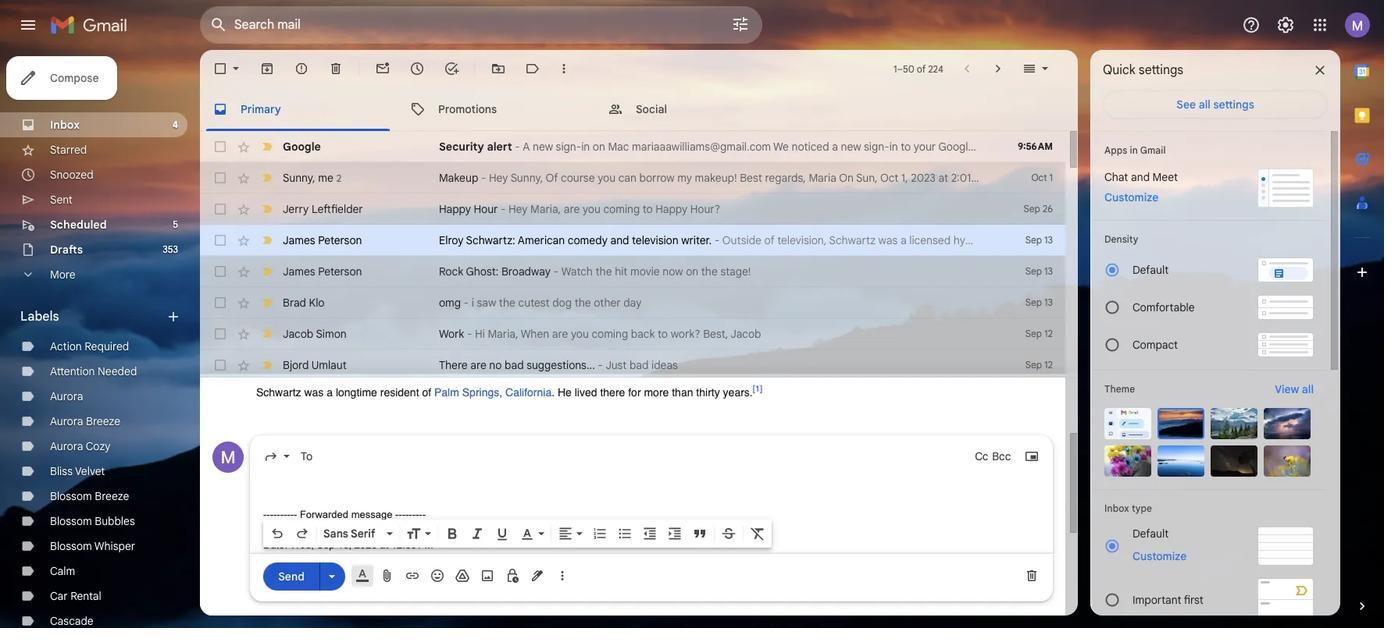 Task type: vqa. For each thing, say whether or not it's contained in the screenshot.
Sep 14
no



Task type: locate. For each thing, give the bounding box(es) containing it.
sep 12
[[1026, 328, 1053, 340], [1026, 359, 1053, 371]]

james peterson
[[283, 234, 362, 248], [283, 265, 362, 279]]

coming for back
[[592, 327, 628, 341]]

schwartz up "books."
[[361, 349, 406, 361]]

12 up several
[[1045, 328, 1053, 340]]

maria, right hey
[[531, 202, 561, 216]]

0 vertical spatial peterson
[[318, 234, 362, 248]]

italic ‪(⌘i)‬ image
[[470, 527, 485, 543]]

row up "hit"
[[200, 225, 1066, 256]]

1 row from the top
[[200, 131, 1066, 163]]

of left palm
[[422, 387, 431, 400]]

0 horizontal spatial he
[[558, 387, 572, 400]]

, and authored several non-fiction and fictional books.
[[256, 349, 1049, 378]]

peterson inside '---------- forwarded message --------- from: james peterson <james.peterson1902@gmail.com> date: wed, sep 13, 2023 at 12:56 pm subject: elroy schwartz: american comedy and television writer. to: maria williams <mariaaawilliams@gmail.com>'
[[327, 525, 371, 537]]

customize button up important
[[1124, 548, 1196, 566]]

blossom up calm
[[50, 540, 92, 554]]

you up an
[[571, 327, 589, 341]]

jacob
[[283, 327, 314, 341], [731, 327, 761, 341]]

1 horizontal spatial ,
[[940, 349, 943, 361]]

american up broadway
[[518, 234, 565, 248]]

james up wed,
[[293, 525, 324, 537]]

he inside the schwartz was a longtime resident of palm springs, california . he lived there for more than thirty years. [1]
[[558, 387, 572, 400]]

watch
[[561, 265, 593, 279]]

1 inside "row"
[[1050, 172, 1053, 184]]

0 vertical spatial customize button
[[1095, 188, 1168, 207]]

0 horizontal spatial elroy
[[303, 555, 326, 567]]

redo ‪(⌘y)‬ image
[[295, 527, 310, 543]]

1 james peterson from the top
[[283, 234, 362, 248]]

now
[[663, 265, 683, 279]]

1 vertical spatial 12
[[1045, 359, 1053, 371]]

car
[[50, 590, 68, 604]]

1 vertical spatial television
[[480, 555, 522, 567]]

blossom whisper
[[50, 540, 135, 554]]

all for view
[[1302, 383, 1314, 397]]

1 horizontal spatial of
[[422, 387, 431, 400]]

insert photo image
[[480, 569, 495, 585]]

0 horizontal spatial .
[[552, 387, 555, 400]]

add to tasks image
[[444, 61, 459, 77]]

are for when
[[552, 327, 568, 341]]

work?
[[671, 327, 701, 341]]

row containing google
[[200, 131, 1066, 163]]

0 vertical spatial comedy
[[568, 234, 608, 248]]

0 vertical spatial james peterson
[[283, 234, 362, 248]]

you up elroy schwartz: american comedy and television writer. -
[[583, 202, 601, 216]]

schwartz down non-
[[256, 387, 301, 400]]

from:
[[263, 525, 290, 537]]

tab list
[[1341, 50, 1384, 573], [200, 88, 1078, 131]]

strikethrough ‪(⌘⇧x)‬ image
[[721, 527, 737, 543]]

settings
[[1139, 63, 1184, 78], [1214, 98, 1255, 112]]

4
[[172, 119, 178, 130]]

hi
[[475, 327, 485, 341]]

maria
[[280, 571, 305, 582]]

the right "saw"
[[499, 296, 516, 310]]

schwartz: down hour
[[466, 234, 515, 248]]

1 horizontal spatial writer.
[[681, 234, 712, 248]]

support image
[[1242, 16, 1261, 34]]

0 horizontal spatial of
[[297, 349, 306, 361]]

fictional
[[331, 365, 368, 378]]

important first
[[1133, 593, 1204, 607]]

dog
[[553, 296, 572, 310]]

settings inside button
[[1214, 98, 1255, 112]]

wed,
[[290, 540, 314, 552]]

. inside the schwartz was a longtime resident of palm springs, california . he lived there for more than thirty years. [1]
[[552, 387, 555, 400]]

1 vertical spatial aurora
[[50, 415, 83, 429]]

american
[[518, 234, 565, 248], [376, 555, 419, 567]]

1 horizontal spatial tab list
[[1341, 50, 1384, 573]]

pursued
[[800, 349, 839, 361]]

american inside "row"
[[518, 234, 565, 248]]

inbox inside labels navigation
[[50, 118, 80, 132]]

at
[[380, 540, 388, 552]]

aurora up bliss
[[50, 440, 83, 454]]

all right view
[[1302, 383, 1314, 397]]

comedy up rock ghost: broadway - watch the hit movie now on the stage!
[[568, 234, 608, 248]]

2 james peterson from the top
[[283, 265, 362, 279]]

1 vertical spatial .
[[552, 387, 555, 400]]

breeze up cozy
[[86, 415, 120, 429]]

blossom down bliss velvet
[[50, 490, 92, 504]]

2
[[337, 172, 342, 184]]

sep 13 for omg - i saw the cutest dog the other day
[[1026, 297, 1053, 309]]

james for elroy schwartz: american comedy and television writer. -
[[283, 234, 315, 248]]

to right back
[[658, 327, 668, 341]]

1 right oct
[[1050, 172, 1053, 184]]

television up movie
[[632, 234, 679, 248]]

customize inside button
[[1133, 550, 1187, 564]]

jacob up outside
[[283, 327, 314, 341]]

blossom bubbles
[[50, 515, 135, 529]]

. down there are no bad suggestions... - just bad ideas
[[552, 387, 555, 400]]

happy hour - hey maria, are you coming to happy hour?
[[439, 202, 720, 216]]

None search field
[[200, 6, 763, 44]]

row
[[200, 131, 1066, 163], [200, 163, 1066, 194], [200, 194, 1066, 225], [200, 225, 1066, 256], [200, 256, 1066, 288], [200, 288, 1066, 319], [200, 319, 1066, 350], [200, 350, 1066, 381]]

james peterson down jerry leftfielder
[[283, 234, 362, 248]]

0 vertical spatial .
[[702, 349, 705, 361]]

0 horizontal spatial writer.
[[525, 555, 552, 567]]

you
[[583, 202, 601, 216], [571, 327, 589, 341]]

2 bad from the left
[[630, 359, 649, 373]]

brad
[[283, 296, 306, 310]]

0 vertical spatial coming
[[604, 202, 640, 216]]

1 vertical spatial you
[[571, 327, 589, 341]]

inbox for inbox
[[50, 118, 80, 132]]

1 vertical spatial customize
[[1133, 550, 1187, 564]]

chat and meet customize
[[1105, 170, 1178, 205]]

0 horizontal spatial was
[[304, 387, 324, 400]]

insert files using drive image
[[455, 569, 470, 585]]

1 happy from the left
[[439, 202, 471, 216]]

happy left hour
[[439, 202, 471, 216]]

0 horizontal spatial maria,
[[488, 327, 518, 341]]

send button
[[263, 563, 320, 591]]

1 13 from the top
[[1045, 234, 1053, 246]]

elroy up rock
[[439, 234, 464, 248]]

american inside '---------- forwarded message --------- from: james peterson <james.peterson1902@gmail.com> date: wed, sep 13, 2023 at 12:56 pm subject: elroy schwartz: american comedy and television writer. to: maria williams <mariaaawilliams@gmail.com>'
[[376, 555, 419, 567]]

1 horizontal spatial he
[[718, 349, 732, 361]]

theme element
[[1105, 382, 1135, 398]]

insert emoji ‪(⌘⇧2)‬ image
[[430, 569, 445, 585]]

view all
[[1275, 383, 1314, 397]]

row containing bjord umlaut
[[200, 350, 1066, 381]]

quick settings element
[[1103, 63, 1184, 91]]

0 horizontal spatial television
[[480, 555, 522, 567]]

13 for omg - i saw the cutest dog the other day
[[1045, 297, 1053, 309]]

2 jacob from the left
[[731, 327, 761, 341]]

0 vertical spatial default
[[1133, 263, 1169, 277]]

1 vertical spatial coming
[[592, 327, 628, 341]]

makeup
[[439, 171, 478, 185]]

1 horizontal spatial television
[[632, 234, 679, 248]]

, left authored at bottom right
[[940, 349, 943, 361]]

1 vertical spatial default
[[1133, 527, 1169, 541]]

compose button
[[6, 56, 118, 100]]

peterson
[[318, 234, 362, 248], [318, 265, 362, 279], [327, 525, 371, 537]]

attach files image
[[380, 569, 395, 585]]

aurora down aurora link
[[50, 415, 83, 429]]

1 vertical spatial settings
[[1214, 98, 1255, 112]]

1 horizontal spatial elroy
[[439, 234, 464, 248]]

james for rock ghost: broadway - watch the hit movie now on the stage!
[[283, 265, 315, 279]]

0 vertical spatial all
[[1199, 98, 1211, 112]]

inbox up the starred link
[[50, 118, 80, 132]]

was left there
[[409, 349, 428, 361]]

1 aurora from the top
[[50, 390, 83, 404]]

2 blossom from the top
[[50, 515, 92, 529]]

3 aurora from the top
[[50, 440, 83, 454]]

0 horizontal spatial american
[[376, 555, 419, 567]]

3 row from the top
[[200, 194, 1066, 225]]

0 horizontal spatial jacob
[[283, 327, 314, 341]]

jerry
[[283, 202, 309, 216]]

bcc
[[992, 450, 1011, 464]]

1 50 of 224
[[894, 63, 944, 75]]

in right office
[[625, 349, 634, 361]]

and up insert files using drive image
[[460, 555, 477, 567]]

1 horizontal spatial happy
[[656, 202, 688, 216]]

there
[[600, 387, 625, 400]]

row down day
[[200, 319, 1066, 350]]

bold ‪(⌘b)‬ image
[[445, 527, 460, 543]]

was down 'bjord umlaut'
[[304, 387, 324, 400]]

non-
[[256, 365, 278, 378]]

of right 50
[[917, 63, 926, 75]]

a left there
[[431, 349, 437, 361]]

2 vertical spatial are
[[471, 359, 487, 373]]

date:
[[263, 540, 288, 552]]

0 horizontal spatial inbox
[[50, 118, 80, 132]]

american up attach files icon
[[376, 555, 419, 567]]

formatting options toolbar
[[263, 521, 772, 549]]

1 vertical spatial are
[[552, 327, 568, 341]]

and left authored at bottom right
[[946, 349, 964, 361]]

row containing jacob simon
[[200, 319, 1066, 350]]

the right dog
[[575, 296, 591, 310]]

james peterson for rock ghost: broadway
[[283, 265, 362, 279]]

1 sep 13 from the top
[[1026, 234, 1053, 246]]

0 vertical spatial writer.
[[681, 234, 712, 248]]

sep 12 right authored at bottom right
[[1026, 359, 1053, 371]]

whisper
[[94, 540, 135, 554]]

are up elroy schwartz: american comedy and television writer. -
[[564, 202, 580, 216]]

8 row from the top
[[200, 350, 1066, 381]]

1 horizontal spatial schwartz:
[[466, 234, 515, 248]]

important
[[1133, 593, 1182, 607]]

7 row from the top
[[200, 319, 1066, 350]]

0 vertical spatial elroy
[[439, 234, 464, 248]]

more send options image
[[324, 570, 340, 585]]

in
[[1130, 145, 1138, 156], [625, 349, 634, 361]]

james
[[283, 234, 315, 248], [283, 265, 315, 279], [293, 525, 324, 537]]

1 vertical spatial james
[[283, 265, 315, 279]]

coming up elroy schwartz: american comedy and television writer. -
[[604, 202, 640, 216]]

, inside , and authored several non-fiction and fictional books.
[[940, 349, 943, 361]]

he left the lived
[[558, 387, 572, 400]]

1 vertical spatial 13
[[1045, 266, 1053, 277]]

4 row from the top
[[200, 225, 1066, 256]]

writer. up insert signature image
[[525, 555, 552, 567]]

0 vertical spatial was
[[409, 349, 428, 361]]

aurora for aurora cozy
[[50, 440, 83, 454]]

toggle split pane mode image
[[1022, 61, 1038, 77]]

elroy inside "row"
[[439, 234, 464, 248]]

peterson down leftfielder
[[318, 234, 362, 248]]

3 13 from the top
[[1045, 297, 1053, 309]]

bad
[[505, 359, 524, 373], [630, 359, 649, 373]]

0 vertical spatial aurora
[[50, 390, 83, 404]]

1 vertical spatial james peterson
[[283, 265, 362, 279]]

row down social
[[200, 131, 1066, 163]]

all right see
[[1199, 98, 1211, 112]]

default up comfortable
[[1133, 263, 1169, 277]]

view
[[1275, 383, 1300, 397]]

comfortable
[[1133, 301, 1195, 315]]

with an office in
[[555, 349, 637, 361]]

inbox left type
[[1105, 503, 1130, 515]]

insert link ‪(⌘k)‬ image
[[405, 569, 420, 585]]

toggle confidential mode image
[[505, 569, 520, 585]]

are left no on the bottom left of the page
[[471, 359, 487, 373]]

1 horizontal spatial inbox
[[1105, 503, 1130, 515]]

1 vertical spatial blossom
[[50, 515, 92, 529]]

, left me
[[313, 171, 315, 185]]

1 vertical spatial schwartz:
[[329, 555, 373, 567]]

display density element
[[1105, 234, 1314, 245]]

a left longtime
[[327, 387, 333, 400]]

breeze up bubbles
[[95, 490, 129, 504]]

1 vertical spatial sep 12
[[1026, 359, 1053, 371]]

1 horizontal spatial all
[[1302, 383, 1314, 397]]

james down jerry
[[283, 234, 315, 248]]

the
[[596, 265, 612, 279], [701, 265, 718, 279], [499, 296, 516, 310], [575, 296, 591, 310]]

2 sep 13 from the top
[[1026, 266, 1053, 277]]

maria, right hi
[[488, 327, 518, 341]]

comedy inside '---------- forwarded message --------- from: james peterson <james.peterson1902@gmail.com> date: wed, sep 13, 2023 at 12:56 pm subject: elroy schwartz: american comedy and television writer. to: maria williams <mariaaawilliams@gmail.com>'
[[421, 555, 457, 567]]

television up toggle confidential mode icon
[[480, 555, 522, 567]]

bad right just
[[630, 359, 649, 373]]

in right "apps"
[[1130, 145, 1138, 156]]

sep
[[1024, 203, 1041, 215], [1026, 234, 1042, 246], [1026, 266, 1042, 277], [1026, 297, 1042, 309], [1026, 328, 1042, 340], [1026, 359, 1042, 371], [317, 540, 335, 552]]

0 vertical spatial of
[[917, 63, 926, 75]]

0 vertical spatial ,
[[313, 171, 315, 185]]

0 horizontal spatial 1
[[894, 63, 897, 75]]

the left "hit"
[[596, 265, 612, 279]]

best,
[[703, 327, 729, 341]]

writer. up on
[[681, 234, 712, 248]]

row up elroy schwartz: american comedy and television writer. -
[[200, 194, 1066, 225]]

to link
[[301, 450, 313, 464]]

row up for
[[200, 350, 1066, 381]]

aurora down attention
[[50, 390, 83, 404]]

1 vertical spatial peterson
[[318, 265, 362, 279]]

0 vertical spatial 13
[[1045, 234, 1053, 246]]

0 vertical spatial 12
[[1045, 328, 1053, 340]]

blossom for blossom breeze
[[50, 490, 92, 504]]

ghost:
[[466, 265, 499, 279]]

0 vertical spatial sep 13
[[1026, 234, 1053, 246]]

1 horizontal spatial in
[[1130, 145, 1138, 156]]

None checkbox
[[213, 170, 228, 186], [213, 202, 228, 217], [213, 358, 228, 373], [213, 170, 228, 186], [213, 202, 228, 217], [213, 358, 228, 373]]

1 vertical spatial customize button
[[1124, 548, 1196, 566]]

see
[[1177, 98, 1196, 112]]

1 horizontal spatial schwartz
[[361, 349, 406, 361]]

1 left 50
[[894, 63, 897, 75]]

james up "brad"
[[283, 265, 315, 279]]

and inside '---------- forwarded message --------- from: james peterson <james.peterson1902@gmail.com> date: wed, sep 13, 2023 at 12:56 pm subject: elroy schwartz: american comedy and television writer. to: maria williams <mariaaawilliams@gmail.com>'
[[460, 555, 477, 567]]

2 vertical spatial 13
[[1045, 297, 1053, 309]]

1 horizontal spatial .
[[702, 349, 705, 361]]

1 horizontal spatial maria,
[[531, 202, 561, 216]]

customize down chat
[[1105, 191, 1159, 205]]

and right chat
[[1131, 170, 1150, 184]]

customize button down chat
[[1095, 188, 1168, 207]]

0 vertical spatial breeze
[[86, 415, 120, 429]]

are up with
[[552, 327, 568, 341]]

peterson up klo
[[318, 265, 362, 279]]

action
[[50, 340, 82, 354]]

0 vertical spatial are
[[564, 202, 580, 216]]

1 horizontal spatial jacob
[[731, 327, 761, 341]]

12 right authored at bottom right
[[1045, 359, 1053, 371]]

2 default from the top
[[1133, 527, 1169, 541]]

security alert -
[[439, 140, 523, 154]]

resident
[[380, 387, 419, 400]]

snoozed
[[50, 168, 94, 182]]

1 vertical spatial comedy
[[421, 555, 457, 567]]

2 aurora from the top
[[50, 415, 83, 429]]

row containing jerry leftfielder
[[200, 194, 1066, 225]]

1
[[894, 63, 897, 75], [1050, 172, 1053, 184]]

2 row from the top
[[200, 163, 1066, 194]]

work
[[439, 327, 464, 341]]

send
[[278, 570, 305, 584]]

1 bad from the left
[[505, 359, 524, 373]]

1 horizontal spatial american
[[518, 234, 565, 248]]

you for when
[[571, 327, 589, 341]]

0 horizontal spatial settings
[[1139, 63, 1184, 78]]

0 horizontal spatial in
[[625, 349, 634, 361]]

0 vertical spatial customize
[[1105, 191, 1159, 205]]

row up happy hour - hey maria, are you coming to happy hour? at top
[[200, 163, 1066, 194]]

all
[[1199, 98, 1211, 112], [1302, 383, 1314, 397]]

on
[[686, 265, 699, 279]]

main content containing primary
[[198, 50, 1078, 629]]

0 vertical spatial schwartz
[[361, 349, 406, 361]]

1 horizontal spatial bad
[[630, 359, 649, 373]]

leftfielder
[[312, 202, 363, 216]]

comedy up 'insert emoji ‪(⌘⇧2)‬' icon
[[421, 555, 457, 567]]

to left hour?
[[643, 202, 653, 216]]

settings right quick
[[1139, 63, 1184, 78]]

0 horizontal spatial a
[[327, 387, 333, 400]]

6 row from the top
[[200, 288, 1066, 319]]

action required link
[[50, 340, 129, 354]]

1 vertical spatial breeze
[[95, 490, 129, 504]]

3 sep 13 from the top
[[1026, 297, 1053, 309]]

blossom down blossom breeze
[[50, 515, 92, 529]]

default down type
[[1133, 527, 1169, 541]]

schwartz
[[361, 349, 406, 361], [256, 387, 301, 400]]

james peterson up klo
[[283, 265, 362, 279]]

customize up important
[[1133, 550, 1187, 564]]

1 vertical spatial american
[[376, 555, 419, 567]]

insert signature image
[[530, 569, 545, 585]]

peterson up 13,
[[327, 525, 371, 537]]

settings right see
[[1214, 98, 1255, 112]]

writer.
[[681, 234, 712, 248], [525, 555, 552, 567]]

television
[[632, 234, 679, 248], [480, 555, 522, 567]]

0 horizontal spatial all
[[1199, 98, 1211, 112]]

bliss velvet
[[50, 465, 105, 479]]

1 vertical spatial ,
[[940, 349, 943, 361]]

2 vertical spatial blossom
[[50, 540, 92, 554]]

omg - i saw the cutest dog the other day
[[439, 296, 642, 310]]

. down best,
[[702, 349, 705, 361]]

hour
[[474, 202, 498, 216]]

1 vertical spatial sep 13
[[1026, 266, 1053, 277]]

view all button
[[1266, 381, 1324, 399]]

quote ‪(⌘⇧9)‬ image
[[692, 527, 708, 543]]

---------- forwarded message --------- from: james peterson <james.peterson1902@gmail.com> date: wed, sep 13, 2023 at 12:56 pm subject: elroy schwartz: american comedy and television writer. to: maria williams <mariaaawilliams@gmail.com>
[[263, 510, 552, 582]]

Message Body text field
[[263, 478, 1040, 629]]

report spam image
[[294, 61, 309, 77]]

gmail image
[[50, 9, 135, 41]]

and up "hit"
[[611, 234, 629, 248]]

brad klo
[[283, 296, 325, 310]]

13,
[[338, 540, 352, 552]]

inbox link
[[50, 118, 80, 132]]

aurora
[[50, 390, 83, 404], [50, 415, 83, 429], [50, 440, 83, 454]]

sep 12 up several
[[1026, 328, 1053, 340]]

0 horizontal spatial bad
[[505, 359, 524, 373]]

attention
[[50, 365, 95, 379]]

happy left hour?
[[656, 202, 688, 216]]

schwartz: inside "row"
[[466, 234, 515, 248]]

coming up office
[[592, 327, 628, 341]]

of up fiction
[[297, 349, 306, 361]]

breeze for aurora breeze
[[86, 415, 120, 429]]

he left 'also'
[[718, 349, 732, 361]]

row up back
[[200, 288, 1066, 319]]

0 vertical spatial schwartz:
[[466, 234, 515, 248]]

2 horizontal spatial of
[[917, 63, 926, 75]]

schwartz: down 13,
[[329, 555, 373, 567]]

[1]
[[753, 384, 763, 395]]

elroy down wed,
[[303, 555, 326, 567]]

0 vertical spatial in
[[1130, 145, 1138, 156]]

1 vertical spatial a
[[327, 387, 333, 400]]

0 vertical spatial sep 12
[[1026, 328, 1053, 340]]

row up day
[[200, 256, 1066, 288]]

0 horizontal spatial to
[[643, 202, 653, 216]]

1 horizontal spatial comedy
[[568, 234, 608, 248]]

promotions
[[438, 102, 497, 116]]

elroy
[[439, 234, 464, 248], [303, 555, 326, 567]]

sans
[[323, 528, 348, 542]]

writer. inside '---------- forwarded message --------- from: james peterson <james.peterson1902@gmail.com> date: wed, sep 13, 2023 at 12:56 pm subject: elroy schwartz: american comedy and television writer. to: maria williams <mariaaawilliams@gmail.com>'
[[525, 555, 552, 567]]

older image
[[991, 61, 1006, 77]]

2 vertical spatial of
[[422, 387, 431, 400]]

1 horizontal spatial to
[[658, 327, 668, 341]]

0 vertical spatial inbox
[[50, 118, 80, 132]]

jacob up 'also'
[[731, 327, 761, 341]]

schwartz: inside '---------- forwarded message --------- from: james peterson <james.peterson1902@gmail.com> date: wed, sep 13, 2023 at 12:56 pm subject: elroy schwartz: american comedy and television writer. to: maria williams <mariaaawilliams@gmail.com>'
[[329, 555, 373, 567]]

3 blossom from the top
[[50, 540, 92, 554]]

bad right no on the bottom left of the page
[[505, 359, 524, 373]]

main content
[[198, 50, 1078, 629]]

None checkbox
[[213, 61, 228, 77], [213, 139, 228, 155], [213, 233, 228, 248], [213, 264, 228, 280], [213, 295, 228, 311], [213, 327, 228, 342], [213, 61, 228, 77], [213, 139, 228, 155], [213, 233, 228, 248], [213, 264, 228, 280], [213, 295, 228, 311], [213, 327, 228, 342]]

1 sep 12 from the top
[[1026, 328, 1053, 340]]

0 vertical spatial american
[[518, 234, 565, 248]]

schwartz inside the schwartz was a longtime resident of palm springs, california . he lived there for more than thirty years. [1]
[[256, 387, 301, 400]]

jerry leftfielder
[[283, 202, 363, 216]]

1 blossom from the top
[[50, 490, 92, 504]]

labels
[[20, 309, 59, 325]]



Task type: describe. For each thing, give the bounding box(es) containing it.
12:56 pm
[[391, 540, 433, 552]]

are for maria,
[[564, 202, 580, 216]]

simon
[[316, 327, 347, 341]]

blossom for blossom whisper
[[50, 540, 92, 554]]

type of response image
[[263, 450, 279, 465]]

sunny , me 2
[[283, 171, 342, 185]]

aurora for aurora breeze
[[50, 415, 83, 429]]

inbox type
[[1105, 503, 1152, 515]]

bjord umlaut
[[283, 359, 347, 373]]

the right on
[[701, 265, 718, 279]]

224
[[928, 63, 944, 75]]

subject:
[[263, 555, 300, 567]]

0 vertical spatial he
[[718, 349, 732, 361]]

indent less ‪(⌘[)‬ image
[[642, 527, 658, 543]]

customize inside chat and meet customize
[[1105, 191, 1159, 205]]

an
[[581, 349, 593, 361]]

you for maria,
[[583, 202, 601, 216]]

tab list containing primary
[[200, 88, 1078, 131]]

scheduled
[[50, 218, 107, 232]]

oct
[[1032, 172, 1047, 184]]

archive image
[[259, 61, 275, 77]]

elroy schwartz: american comedy and television writer. -
[[439, 234, 723, 248]]

inbox for inbox type
[[1105, 503, 1130, 515]]

customize button for chat and meet
[[1095, 188, 1168, 207]]

velvet
[[75, 465, 105, 479]]

lived
[[575, 387, 597, 400]]

and down the television,
[[310, 365, 328, 378]]

1 12 from the top
[[1045, 328, 1053, 340]]

forwarded
[[300, 510, 349, 521]]

row containing sunny
[[200, 163, 1066, 194]]

sep 13 for elroy schwartz: american comedy and television writer. -
[[1026, 234, 1053, 246]]

cc bcc
[[975, 450, 1011, 464]]

1 vertical spatial of
[[297, 349, 306, 361]]

1 horizontal spatial a
[[431, 349, 437, 361]]

compact
[[1133, 338, 1178, 352]]

Search mail text field
[[234, 17, 688, 33]]

no
[[489, 359, 502, 373]]

television inside "row"
[[632, 234, 679, 248]]

blossom breeze link
[[50, 490, 129, 504]]

indent more ‪(⌘])‬ image
[[667, 527, 683, 543]]

was inside the schwartz was a longtime resident of palm springs, california . he lived there for more than thirty years. [1]
[[304, 387, 324, 400]]

licensed
[[440, 349, 481, 361]]

message
[[351, 510, 393, 521]]

with
[[558, 349, 578, 361]]

see all settings
[[1177, 98, 1255, 112]]

bjord
[[283, 359, 309, 373]]

required
[[85, 340, 129, 354]]

coming for to
[[604, 202, 640, 216]]

sunny
[[283, 171, 313, 185]]

settings image
[[1277, 16, 1295, 34]]

inbox type element
[[1105, 503, 1314, 515]]

sep 26
[[1024, 203, 1053, 215]]

comedy inside "row"
[[568, 234, 608, 248]]

sent
[[50, 193, 73, 207]]

2 13 from the top
[[1045, 266, 1053, 277]]

1 vertical spatial in
[[625, 349, 634, 361]]

schwartz was a longtime resident of palm springs, california . he lived there for more than thirty years. [1]
[[256, 384, 763, 400]]

2 happy from the left
[[656, 202, 688, 216]]

james inside '---------- forwarded message --------- from: james peterson <james.peterson1902@gmail.com> date: wed, sep 13, 2023 at 12:56 pm subject: elroy schwartz: american comedy and television writer. to: maria williams <mariaaawilliams@gmail.com>'
[[293, 525, 324, 537]]

movie
[[630, 265, 660, 279]]

theme
[[1105, 384, 1135, 395]]

television inside '---------- forwarded message --------- from: james peterson <james.peterson1902@gmail.com> date: wed, sep 13, 2023 at 12:56 pm subject: elroy schwartz: american comedy and television writer. to: maria williams <mariaaawilliams@gmail.com>'
[[480, 555, 522, 567]]

calm
[[50, 565, 75, 579]]

peterson for elroy
[[318, 234, 362, 248]]

all for see
[[1199, 98, 1211, 112]]

customize button for default
[[1124, 548, 1196, 566]]

attention needed link
[[50, 365, 137, 379]]

blossom bubbles link
[[50, 515, 135, 529]]

drafts
[[50, 243, 83, 257]]

bulleted list ‪(⌘⇧8)‬ image
[[617, 527, 633, 543]]

1 vertical spatial to
[[658, 327, 668, 341]]

security
[[439, 140, 484, 154]]

<mariaaawilliams@gmail.com>
[[349, 571, 489, 582]]

he also painted, pursued
[[715, 349, 842, 361]]

hour?
[[690, 202, 720, 216]]

main menu image
[[19, 16, 38, 34]]

1 horizontal spatial was
[[409, 349, 428, 361]]

rock
[[439, 265, 463, 279]]

outside of television, schwartz was a licensed
[[256, 349, 484, 361]]

social tab
[[595, 88, 792, 131]]

blossom for blossom bubbles
[[50, 515, 92, 529]]

5 row from the top
[[200, 256, 1066, 288]]

back
[[631, 327, 655, 341]]

peterson for rock
[[318, 265, 362, 279]]

, inside "row"
[[313, 171, 315, 185]]

thirty
[[696, 387, 720, 400]]

1 vertical spatial maria,
[[488, 327, 518, 341]]

0 vertical spatial to
[[643, 202, 653, 216]]

aurora for aurora link
[[50, 390, 83, 404]]

remove formatting ‪(⌘\)‬ image
[[750, 527, 766, 543]]

cutest
[[518, 296, 550, 310]]

undo ‪(⌘z)‬ image
[[270, 527, 285, 543]]

day
[[624, 296, 642, 310]]

james peterson for elroy schwartz: american comedy and television writer.
[[283, 234, 362, 248]]

sans serif
[[323, 528, 375, 542]]

underline ‪(⌘u)‬ image
[[495, 528, 510, 543]]

quick
[[1103, 63, 1136, 78]]

social
[[636, 102, 667, 116]]

aurora cozy link
[[50, 440, 111, 454]]

primary tab
[[200, 88, 396, 131]]

elroy inside '---------- forwarded message --------- from: james peterson <james.peterson1902@gmail.com> date: wed, sep 13, 2023 at 12:56 pm subject: elroy schwartz: american comedy and television writer. to: maria williams <mariaaawilliams@gmail.com>'
[[303, 555, 326, 567]]

serif
[[351, 528, 375, 542]]

there
[[439, 359, 468, 373]]

suggestions...
[[527, 359, 595, 373]]

advanced search options image
[[725, 9, 756, 40]]

2 12 from the top
[[1045, 359, 1053, 371]]

there are no bad suggestions... - just bad ideas
[[439, 359, 678, 373]]

13 for elroy schwartz: american comedy and television writer. -
[[1045, 234, 1053, 246]]

labels navigation
[[0, 50, 200, 629]]

promotions tab
[[398, 88, 595, 131]]

sep inside '---------- forwarded message --------- from: james peterson <james.peterson1902@gmail.com> date: wed, sep 13, 2023 at 12:56 pm subject: elroy schwartz: american comedy and television writer. to: maria williams <mariaaawilliams@gmail.com>'
[[317, 540, 335, 552]]

2023
[[355, 540, 377, 552]]

1 default from the top
[[1133, 263, 1169, 277]]

sans serif option
[[320, 527, 384, 543]]

labels heading
[[20, 309, 166, 325]]

me
[[318, 171, 333, 185]]

breeze for blossom breeze
[[95, 490, 129, 504]]

i
[[472, 296, 474, 310]]

type
[[1132, 503, 1152, 515]]

quick settings
[[1103, 63, 1184, 78]]

numbered list ‪(⌘⇧7)‬ image
[[592, 527, 608, 543]]

2 sep 12 from the top
[[1026, 359, 1053, 371]]

also
[[735, 349, 755, 361]]

california
[[506, 387, 552, 400]]

search mail image
[[205, 11, 233, 39]]

for
[[628, 387, 641, 400]]

more
[[50, 268, 75, 282]]

discard draft ‪(⌘⇧d)‬ image
[[1024, 569, 1040, 585]]

palm springs, california link
[[434, 387, 552, 400]]

hey
[[509, 202, 528, 216]]

1 jacob from the left
[[283, 327, 314, 341]]

longtime
[[336, 387, 377, 400]]

meet
[[1153, 170, 1178, 184]]

0 vertical spatial settings
[[1139, 63, 1184, 78]]

springs,
[[462, 387, 503, 400]]

sent link
[[50, 193, 73, 207]]

broadway
[[502, 265, 551, 279]]

books.
[[371, 365, 403, 378]]

delete image
[[328, 61, 344, 77]]

snooze image
[[409, 61, 425, 77]]

<james.peterson1902@gmail.com>
[[373, 525, 534, 537]]

and inside chat and meet customize
[[1131, 170, 1150, 184]]

starred link
[[50, 143, 87, 157]]

more
[[644, 387, 669, 400]]

writer. inside "row"
[[681, 234, 712, 248]]

bubbles
[[95, 515, 135, 529]]

calm link
[[50, 565, 75, 579]]

of inside the schwartz was a longtime resident of palm springs, california . he lived there for more than thirty years. [1]
[[422, 387, 431, 400]]

row containing brad klo
[[200, 288, 1066, 319]]

drafts link
[[50, 243, 83, 257]]

television,
[[309, 349, 358, 361]]

aurora breeze link
[[50, 415, 120, 429]]

a inside the schwartz was a longtime resident of palm springs, california . he lived there for more than thirty years. [1]
[[327, 387, 333, 400]]

more options image
[[558, 569, 567, 585]]

blossom breeze
[[50, 490, 129, 504]]

palm
[[434, 387, 459, 400]]

first
[[1184, 593, 1204, 607]]

cozy
[[86, 440, 111, 454]]

0 vertical spatial maria,
[[531, 202, 561, 216]]



